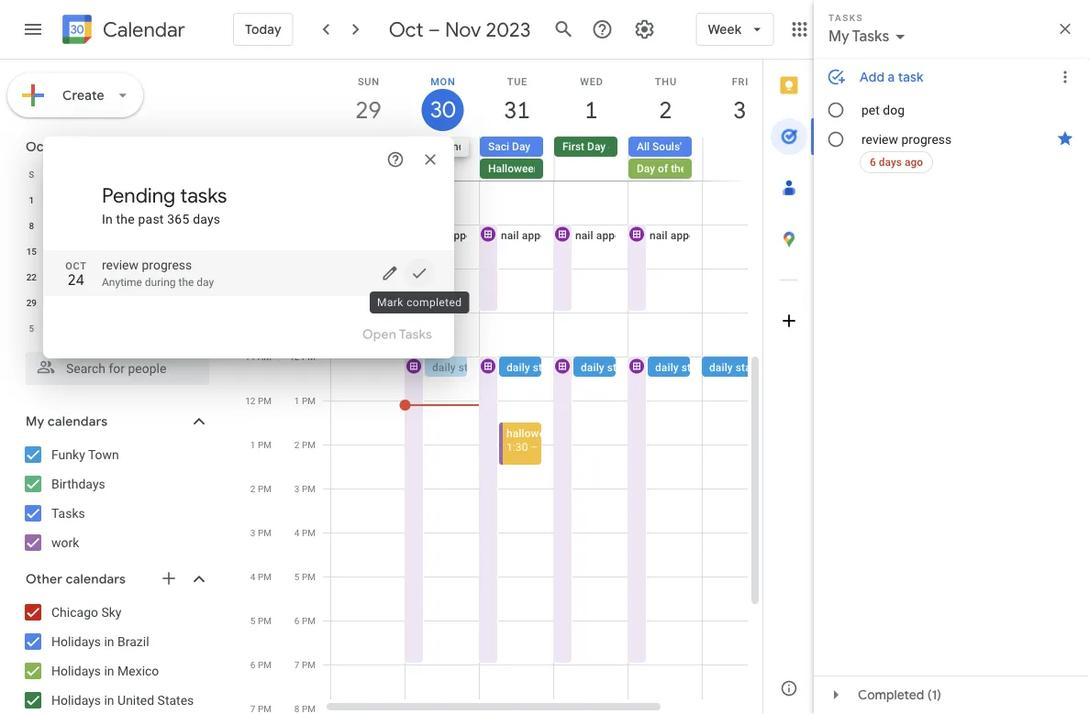 Task type: locate. For each thing, give the bounding box(es) containing it.
other
[[26, 572, 63, 588]]

mexico
[[117, 664, 159, 679]]

3 up from the left
[[639, 361, 652, 374]]

6 up 365 at top
[[170, 195, 175, 206]]

26
[[139, 272, 149, 283]]

my calendars list
[[4, 440, 228, 558]]

6 pm left 7 pm
[[250, 660, 272, 671]]

birthdays
[[51, 477, 105, 492]]

2 vertical spatial 3
[[250, 528, 256, 539]]

3 stand- from the left
[[607, 361, 639, 374]]

29 down sun
[[354, 95, 380, 125]]

1 vertical spatial 2
[[294, 439, 300, 450]]

appointment down the halloween button
[[448, 229, 511, 242]]

0 horizontal spatial 6 pm
[[250, 660, 272, 671]]

18
[[111, 246, 121, 257]]

the
[[671, 162, 686, 175], [116, 211, 135, 227], [178, 276, 194, 289]]

tasks
[[399, 327, 432, 343], [51, 506, 85, 521]]

1 horizontal spatial 12
[[245, 395, 256, 406]]

2 horizontal spatial the
[[671, 162, 686, 175]]

1 nail from the left
[[427, 229, 445, 242]]

1 horizontal spatial 11
[[245, 351, 255, 362]]

completed
[[407, 296, 462, 309]]

tue 31
[[503, 76, 529, 125]]

1 horizontal spatial day
[[637, 162, 655, 175]]

0 vertical spatial tasks
[[399, 327, 432, 343]]

november 1 element
[[105, 292, 127, 314]]

all souls' day day of the dead
[[637, 140, 714, 175]]

friday column header
[[158, 161, 186, 187]]

1 horizontal spatial 29
[[354, 95, 380, 125]]

2 vertical spatial 2
[[250, 484, 256, 495]]

appointment down dead
[[670, 229, 734, 242]]

1 vertical spatial 3 pm
[[250, 528, 272, 539]]

0 vertical spatial 3
[[732, 95, 745, 125]]

6 up 7 pm
[[294, 616, 300, 627]]

1 horizontal spatial the
[[178, 276, 194, 289]]

funky
[[51, 447, 85, 462]]

day right saci
[[512, 140, 530, 153]]

2 daily stand-up button from the left
[[499, 357, 611, 377]]

2 holidays from the top
[[51, 664, 101, 679]]

1 horizontal spatial 6
[[250, 660, 256, 671]]

calendar heading
[[99, 17, 185, 43]]

0 horizontal spatial the
[[116, 211, 135, 227]]

0 horizontal spatial 2 pm
[[250, 484, 272, 495]]

all
[[637, 140, 650, 153]]

1 appointment from the left
[[448, 229, 511, 242]]

0 vertical spatial 4
[[113, 195, 119, 206]]

row
[[323, 137, 852, 181], [17, 187, 215, 213], [17, 213, 215, 239], [17, 239, 215, 264], [17, 264, 215, 290]]

0 vertical spatial oct
[[389, 17, 423, 42]]

1 vertical spatial holidays
[[51, 664, 101, 679]]

nail
[[427, 229, 445, 242], [501, 229, 519, 242], [575, 229, 593, 242], [650, 229, 668, 242]]

daily stand-up
[[432, 361, 503, 374], [506, 361, 577, 374], [581, 361, 652, 374], [655, 361, 726, 374], [709, 361, 780, 374]]

in left brazil
[[104, 634, 114, 650]]

24 right 23
[[68, 271, 84, 290]]

0 vertical spatial 2 pm
[[294, 439, 316, 450]]

day up dead
[[685, 140, 703, 153]]

dead
[[689, 162, 714, 175]]

1 horizontal spatial 5 pm
[[294, 572, 316, 583]]

halloween office party button
[[499, 423, 618, 465]]

nail appointment button
[[404, 224, 511, 313], [478, 224, 585, 313], [552, 224, 660, 313], [627, 224, 734, 313]]

0 vertical spatial 12
[[139, 220, 149, 231]]

3 link
[[719, 89, 761, 131]]

3 holidays from the top
[[51, 693, 101, 708]]

holidays for holidays in brazil
[[51, 634, 101, 650]]

0 horizontal spatial 4 pm
[[250, 572, 272, 583]]

2 nail appointment button from the left
[[478, 224, 585, 313]]

2 daily from the left
[[506, 361, 530, 374]]

1 horizontal spatial 3
[[294, 484, 300, 495]]

4 daily stand-up from the left
[[655, 361, 726, 374]]

nail appointment up the done button
[[427, 229, 511, 242]]

2023
[[486, 17, 531, 42], [81, 139, 111, 155]]

5 daily stand-up from the left
[[709, 361, 780, 374]]

nail appointment down the halloween
[[501, 229, 585, 242]]

cell
[[331, 137, 406, 181], [480, 137, 554, 181], [628, 137, 714, 181], [703, 137, 777, 181], [46, 290, 74, 316]]

1 vertical spatial 3
[[294, 484, 300, 495]]

tasks down mark completed
[[399, 327, 432, 343]]

19
[[139, 246, 149, 257]]

1 horizontal spatial 6 pm
[[294, 616, 316, 627]]

0 horizontal spatial 4
[[113, 195, 119, 206]]

1 horizontal spatial 4 pm
[[294, 528, 316, 539]]

tasks up work
[[51, 506, 85, 521]]

1 vertical spatial in
[[104, 664, 114, 679]]

the inside pending tasks in the past 365 days
[[116, 211, 135, 227]]

0 vertical spatial 7
[[198, 195, 203, 206]]

the right 27
[[178, 276, 194, 289]]

of
[[658, 162, 668, 175]]

1 horizontal spatial oct
[[389, 17, 423, 42]]

appointment
[[448, 229, 511, 242], [522, 229, 585, 242], [596, 229, 660, 242], [670, 229, 734, 242]]

6 pm up 7 pm
[[294, 616, 316, 627]]

0 horizontal spatial oct
[[65, 260, 87, 272]]

calendars
[[48, 414, 108, 430], [66, 572, 126, 588]]

halloween
[[488, 162, 540, 175]]

0 vertical spatial holidays
[[51, 634, 101, 650]]

11 left am
[[245, 351, 255, 362]]

Search for people text field
[[37, 352, 198, 385]]

4 nail appointment button from the left
[[627, 224, 734, 313]]

6 left 7 pm
[[250, 660, 256, 671]]

appointment down the halloween
[[522, 229, 585, 242]]

holidays down chicago
[[51, 634, 101, 650]]

0 vertical spatial the
[[671, 162, 686, 175]]

oct left –
[[389, 17, 423, 42]]

oct
[[389, 17, 423, 42], [65, 260, 87, 272]]

1 horizontal spatial 7
[[294, 660, 300, 671]]

2
[[658, 95, 671, 125], [294, 439, 300, 450], [250, 484, 256, 495]]

0 vertical spatial 6 pm
[[294, 616, 316, 627]]

0 horizontal spatial day
[[512, 140, 530, 153]]

30 link
[[422, 89, 464, 131]]

2 in from the top
[[104, 664, 114, 679]]

12 up 19
[[139, 220, 149, 231]]

0 vertical spatial 11
[[111, 220, 121, 231]]

tab list
[[763, 60, 815, 663]]

22 element
[[21, 266, 43, 288]]

0 vertical spatial 29
[[354, 95, 380, 125]]

12 pm
[[289, 351, 316, 362], [245, 395, 272, 406]]

0 vertical spatial 6
[[170, 195, 175, 206]]

sky
[[101, 605, 122, 620]]

holidays
[[51, 634, 101, 650], [51, 664, 101, 679], [51, 693, 101, 708]]

1 inside the wed 1
[[584, 95, 597, 125]]

29 inside grid
[[354, 95, 380, 125]]

row containing 15
[[17, 239, 215, 264]]

1 vertical spatial tasks
[[51, 506, 85, 521]]

1 link
[[570, 89, 612, 131]]

1 vertical spatial oct
[[65, 260, 87, 272]]

1 vertical spatial 2 pm
[[250, 484, 272, 495]]

0 horizontal spatial tasks
[[51, 506, 85, 521]]

pending tasks list
[[43, 250, 454, 296]]

12 pm down 11 am
[[245, 395, 272, 406]]

7
[[198, 195, 203, 206], [294, 660, 300, 671]]

1 horizontal spatial 2
[[294, 439, 300, 450]]

0 vertical spatial 2023
[[486, 17, 531, 42]]

12 right am
[[289, 351, 300, 362]]

4 inside october 2023 grid
[[113, 195, 119, 206]]

in
[[102, 211, 113, 227]]

6 pm
[[294, 616, 316, 627], [250, 660, 272, 671]]

None search field
[[0, 345, 228, 385]]

29
[[354, 95, 380, 125], [26, 297, 37, 308]]

0 horizontal spatial 12 pm
[[245, 395, 272, 406]]

1 vertical spatial 7
[[294, 660, 300, 671]]

wed
[[580, 76, 603, 87]]

in left united at the bottom left of page
[[104, 693, 114, 708]]

1 horizontal spatial 1 pm
[[294, 395, 316, 406]]

11 inside 11 element
[[111, 220, 121, 231]]

12
[[139, 220, 149, 231], [289, 351, 300, 362], [245, 395, 256, 406]]

oct – nov 2023
[[389, 17, 531, 42]]

1 horizontal spatial 2023
[[486, 17, 531, 42]]

12 element
[[133, 215, 155, 237]]

work
[[51, 535, 79, 550]]

during
[[145, 276, 176, 289]]

1 horizontal spatial tasks
[[399, 327, 432, 343]]

0 horizontal spatial 2023
[[81, 139, 111, 155]]

1 daily from the left
[[432, 361, 456, 374]]

2 daily stand-up from the left
[[506, 361, 577, 374]]

daily stand-up for third daily stand-up button from the right
[[581, 361, 652, 374]]

1 daily stand-up from the left
[[432, 361, 503, 374]]

saci day button
[[480, 137, 543, 157]]

2 stand- from the left
[[533, 361, 565, 374]]

4 nail from the left
[[650, 229, 668, 242]]

row inside grid
[[323, 137, 852, 181]]

4 up from the left
[[713, 361, 726, 374]]

11 up 18
[[111, 220, 121, 231]]

calendars up chicago sky in the left bottom of the page
[[66, 572, 126, 588]]

november 3 element
[[161, 292, 183, 314]]

4 pm
[[294, 528, 316, 539], [250, 572, 272, 583]]

stand-
[[459, 361, 490, 374], [533, 361, 565, 374], [607, 361, 639, 374], [682, 361, 713, 374], [736, 361, 767, 374]]

3 pm
[[294, 484, 316, 495], [250, 528, 272, 539]]

united
[[117, 693, 154, 708]]

0 horizontal spatial 5 pm
[[250, 616, 272, 627]]

0 horizontal spatial 6
[[170, 195, 175, 206]]

3 inside fri 3
[[732, 95, 745, 125]]

4 appointment from the left
[[670, 229, 734, 242]]

oct inside list item
[[65, 260, 87, 272]]

12 down 11 am
[[245, 395, 256, 406]]

1 vertical spatial 4
[[294, 528, 300, 539]]

0 vertical spatial 2
[[658, 95, 671, 125]]

2 pm
[[294, 439, 316, 450], [250, 484, 272, 495]]

3 daily stand-up from the left
[[581, 361, 652, 374]]

2 horizontal spatial day
[[685, 140, 703, 153]]

15
[[26, 246, 37, 257]]

row containing 22
[[17, 264, 215, 290]]

24 down "17"
[[83, 272, 93, 283]]

7 inside row group
[[198, 195, 203, 206]]

1 stand- from the left
[[459, 361, 490, 374]]

souls'
[[652, 140, 682, 153]]

2 up from the left
[[565, 361, 577, 374]]

5 stand- from the left
[[736, 361, 767, 374]]

28
[[195, 272, 206, 283]]

5 up from the left
[[767, 361, 780, 374]]

0 horizontal spatial 7
[[198, 195, 203, 206]]

halloween button
[[480, 159, 543, 179]]

row containing saci day
[[323, 137, 852, 181]]

4
[[113, 195, 119, 206], [294, 528, 300, 539], [250, 572, 256, 583]]

in left mexico
[[104, 664, 114, 679]]

1 vertical spatial 12
[[289, 351, 300, 362]]

1 pm
[[294, 395, 316, 406], [250, 439, 272, 450]]

0 horizontal spatial 12
[[139, 220, 149, 231]]

1 up from the left
[[490, 361, 503, 374]]

1 vertical spatial 11
[[245, 351, 255, 362]]

2 vertical spatial the
[[178, 276, 194, 289]]

calendars up funky town
[[48, 414, 108, 430]]

0 vertical spatial 4 pm
[[294, 528, 316, 539]]

0 vertical spatial in
[[104, 634, 114, 650]]

1 vertical spatial calendars
[[66, 572, 126, 588]]

the right of
[[671, 162, 686, 175]]

29 inside 'element'
[[26, 297, 37, 308]]

my calendars
[[26, 414, 108, 430]]

3 nail appointment button from the left
[[552, 224, 660, 313]]

2 vertical spatial 6
[[250, 660, 256, 671]]

party
[[592, 427, 618, 440]]

holidays down holidays in brazil
[[51, 664, 101, 679]]

3 in from the top
[[104, 693, 114, 708]]

done button
[[405, 259, 434, 288]]

4 daily from the left
[[655, 361, 679, 374]]

oct for oct – nov 2023
[[389, 17, 423, 42]]

12 pm right am
[[289, 351, 316, 362]]

4 stand- from the left
[[682, 361, 713, 374]]

add other calendars image
[[160, 570, 178, 588]]

2 horizontal spatial 6
[[294, 616, 300, 627]]

2 horizontal spatial 3
[[732, 95, 745, 125]]

oct for oct 24
[[65, 260, 87, 272]]

31
[[503, 95, 529, 125]]

holidays down holidays in mexico
[[51, 693, 101, 708]]

the right in
[[116, 211, 135, 227]]

12 inside october 2023 grid
[[139, 220, 149, 231]]

11 for 11 am
[[245, 351, 255, 362]]

0 horizontal spatial 29
[[26, 297, 37, 308]]

up for 5th daily stand-up button from the right
[[490, 361, 503, 374]]

appointment down of
[[596, 229, 660, 242]]

3
[[732, 95, 745, 125], [294, 484, 300, 495], [250, 528, 256, 539]]

6
[[170, 195, 175, 206], [294, 616, 300, 627], [250, 660, 256, 671]]

in for brazil
[[104, 634, 114, 650]]

grid
[[235, 60, 852, 715]]

1 horizontal spatial 4
[[250, 572, 256, 583]]

30, today element
[[49, 292, 71, 314]]

29 down 22
[[26, 297, 37, 308]]

28 element
[[190, 266, 212, 288]]

2 vertical spatial holidays
[[51, 693, 101, 708]]

past
[[138, 211, 164, 227]]

2 horizontal spatial 2
[[658, 95, 671, 125]]

town
[[88, 447, 119, 462]]

up for 5th daily stand-up button
[[767, 361, 780, 374]]

8
[[29, 220, 34, 231]]

office
[[560, 427, 589, 440]]

1 in from the top
[[104, 634, 114, 650]]

27 element
[[161, 266, 183, 288]]

row group
[[17, 187, 215, 341]]

pending tasks in the past 365 days
[[102, 183, 227, 227]]

cell inside october 2023 grid
[[46, 290, 74, 316]]

2 horizontal spatial 4
[[294, 528, 300, 539]]

3 daily from the left
[[581, 361, 604, 374]]

2023 up 's' row
[[81, 139, 111, 155]]

1 horizontal spatial 2 pm
[[294, 439, 316, 450]]

0 horizontal spatial 3
[[250, 528, 256, 539]]

the inside review progress anytime during the day
[[178, 276, 194, 289]]

holidays for holidays in united states
[[51, 693, 101, 708]]

s row
[[17, 161, 215, 187]]

calendars for my calendars
[[48, 414, 108, 430]]

daily
[[432, 361, 456, 374], [506, 361, 530, 374], [581, 361, 604, 374], [655, 361, 679, 374], [709, 361, 733, 374]]

nail appointment down dead
[[650, 229, 734, 242]]

0 horizontal spatial 11
[[111, 220, 121, 231]]

0 vertical spatial 1 pm
[[294, 395, 316, 406]]

nail appointment down of
[[575, 229, 660, 242]]

day left of
[[637, 162, 655, 175]]

1 vertical spatial 29
[[26, 297, 37, 308]]

0 vertical spatial 12 pm
[[289, 351, 316, 362]]

brazil
[[117, 634, 149, 650]]

0 vertical spatial calendars
[[48, 414, 108, 430]]

24 inside row group
[[83, 272, 93, 283]]

365
[[167, 211, 189, 227]]

16 element
[[49, 240, 71, 262]]

0 vertical spatial 3 pm
[[294, 484, 316, 495]]

oct down "17"
[[65, 260, 87, 272]]

2 vertical spatial in
[[104, 693, 114, 708]]

24
[[68, 271, 84, 290], [83, 272, 93, 283]]

1 horizontal spatial 3 pm
[[294, 484, 316, 495]]

states
[[157, 693, 194, 708]]

october 2023 grid
[[17, 161, 215, 341]]

1 holidays from the top
[[51, 634, 101, 650]]

1 vertical spatial the
[[116, 211, 135, 227]]

stand- for 2nd daily stand-up button
[[533, 361, 565, 374]]

2 vertical spatial 12
[[245, 395, 256, 406]]

1 vertical spatial 1 pm
[[250, 439, 272, 450]]

2023 right nov
[[486, 17, 531, 42]]

5 pm
[[294, 572, 316, 583], [250, 616, 272, 627]]

29 element
[[21, 292, 43, 314]]



Task type: describe. For each thing, give the bounding box(es) containing it.
row group containing 1
[[17, 187, 215, 341]]

saci day halloween
[[488, 140, 540, 175]]

s
[[29, 169, 34, 180]]

3 nail appointment from the left
[[575, 229, 660, 242]]

side panel section
[[762, 60, 815, 715]]

26 element
[[133, 266, 155, 288]]

14 element
[[190, 215, 212, 237]]

7 for 7 pm
[[294, 660, 300, 671]]

2 appointment from the left
[[522, 229, 585, 242]]

1 vertical spatial 6 pm
[[250, 660, 272, 671]]

3 appointment from the left
[[596, 229, 660, 242]]

tab list inside side panel section
[[763, 60, 815, 663]]

today
[[245, 21, 281, 38]]

nov
[[445, 17, 481, 42]]

saturday column header
[[186, 161, 215, 187]]

25 element
[[105, 266, 127, 288]]

done
[[410, 264, 428, 283]]

the inside all souls' day day of the dead
[[671, 162, 686, 175]]

7 for 7
[[198, 195, 203, 206]]

other calendars button
[[4, 565, 228, 595]]

november 5 element
[[21, 317, 43, 339]]

holidays in united states
[[51, 693, 194, 708]]

november 4 element
[[190, 292, 212, 314]]

week
[[708, 21, 742, 38]]

calendars for other calendars
[[66, 572, 126, 588]]

22
[[26, 272, 37, 283]]

6 inside october 2023 grid
[[170, 195, 175, 206]]

27
[[167, 272, 178, 283]]

daily stand-up for 5th daily stand-up button from the right
[[432, 361, 503, 374]]

settings menu image
[[633, 18, 655, 40]]

tue
[[507, 76, 528, 87]]

30
[[429, 95, 454, 124]]

thu
[[655, 76, 677, 87]]

review progress anytime during the day
[[102, 257, 214, 289]]

19 element
[[133, 240, 155, 262]]

1 vertical spatial 4 pm
[[250, 572, 272, 583]]

open
[[362, 327, 396, 343]]

3 daily stand-up button from the left
[[573, 357, 685, 377]]

up for 2nd daily stand-up button from the right
[[713, 361, 726, 374]]

thursday column header
[[130, 161, 158, 187]]

other calendars list
[[4, 598, 228, 715]]

day inside saci day halloween
[[512, 140, 530, 153]]

mark
[[377, 296, 403, 309]]

day
[[197, 276, 214, 289]]

20 element
[[161, 240, 183, 262]]

2 nail appointment from the left
[[501, 229, 585, 242]]

calendar element
[[59, 11, 185, 51]]

11 for 11
[[111, 220, 121, 231]]

1 vertical spatial 2023
[[81, 139, 111, 155]]

main drawer image
[[22, 18, 44, 40]]

0 horizontal spatial 1 pm
[[250, 439, 272, 450]]

15 element
[[21, 240, 43, 262]]

sun
[[358, 76, 380, 87]]

in for united
[[104, 693, 114, 708]]

daily stand-up for 5th daily stand-up button
[[709, 361, 780, 374]]

21 element
[[190, 240, 212, 262]]

row containing 8
[[17, 213, 215, 239]]

days
[[193, 211, 220, 227]]

fri
[[732, 76, 749, 87]]

week button
[[696, 7, 774, 51]]

mon 30
[[429, 76, 456, 124]]

mark completed
[[377, 296, 462, 309]]

–
[[428, 17, 440, 42]]

25
[[111, 272, 121, 283]]

2 inside thu 2
[[658, 95, 671, 125]]

1 vertical spatial 5 pm
[[250, 616, 272, 627]]

chicago sky
[[51, 605, 122, 620]]

grid containing 29
[[235, 60, 852, 715]]

daily stand-up for 2nd daily stand-up button
[[506, 361, 577, 374]]

halloween
[[506, 427, 557, 440]]

funky town
[[51, 447, 119, 462]]

holidays in mexico
[[51, 664, 159, 679]]

4 nail appointment from the left
[[650, 229, 734, 242]]

tasks inside 'my calendars' list
[[51, 506, 85, 521]]

halloween office party
[[506, 427, 618, 440]]

2 horizontal spatial 12
[[289, 351, 300, 362]]

calendar
[[103, 17, 185, 43]]

holidays for holidays in mexico
[[51, 664, 101, 679]]

sun 29
[[354, 76, 380, 125]]

my
[[26, 414, 44, 430]]

october 2023
[[26, 139, 111, 155]]

wed 1
[[580, 76, 603, 125]]

4 daily stand-up button from the left
[[648, 357, 760, 377]]

edit button
[[375, 259, 405, 288]]

17 element
[[77, 240, 99, 262]]

2 vertical spatial 4
[[250, 572, 256, 583]]

1 nail appointment button from the left
[[404, 224, 511, 313]]

open tasks
[[362, 327, 432, 343]]

row containing 1
[[17, 187, 215, 213]]

all souls' day button
[[628, 137, 703, 157]]

cell containing saci day
[[480, 137, 554, 181]]

0 vertical spatial 5 pm
[[294, 572, 316, 583]]

1 daily stand-up button from the left
[[425, 357, 537, 377]]

17
[[83, 246, 93, 257]]

1 nail appointment from the left
[[427, 229, 511, 242]]

1 vertical spatial 6
[[294, 616, 300, 627]]

2 nail from the left
[[501, 229, 519, 242]]

my calendars button
[[4, 407, 228, 437]]

11 element
[[105, 215, 127, 237]]

5 daily from the left
[[709, 361, 733, 374]]

thu 2
[[655, 76, 677, 125]]

29 row
[[17, 290, 215, 316]]

11 am
[[245, 351, 272, 362]]

16
[[54, 246, 65, 257]]

today button
[[233, 7, 293, 51]]

1 inside row group
[[29, 195, 34, 206]]

18 element
[[105, 240, 127, 262]]

0 horizontal spatial 3 pm
[[250, 528, 272, 539]]

31 link
[[496, 89, 538, 131]]

0 horizontal spatial 2
[[250, 484, 256, 495]]

stand- for 5th daily stand-up button
[[736, 361, 767, 374]]

review
[[102, 257, 139, 272]]

review progress, october 24. list item
[[43, 250, 454, 296]]

cell containing all souls' day
[[628, 137, 714, 181]]

7 pm
[[294, 660, 316, 671]]

other calendars
[[26, 572, 126, 588]]

chicago
[[51, 605, 98, 620]]

13 element
[[161, 215, 183, 237]]

holidays in brazil
[[51, 634, 149, 650]]

fri 3
[[732, 76, 749, 125]]

14
[[195, 220, 206, 231]]

24 inside oct 24
[[68, 271, 84, 290]]

october
[[26, 139, 78, 155]]

5 daily stand-up button from the left
[[702, 357, 814, 377]]

create
[[62, 87, 104, 104]]

stand- for 2nd daily stand-up button from the right
[[682, 361, 713, 374]]

23
[[54, 272, 65, 283]]

open tasks button
[[355, 313, 439, 357]]

24 element
[[77, 266, 99, 288]]

2 link
[[645, 89, 687, 131]]

stand- for third daily stand-up button from the right
[[607, 361, 639, 374]]

up for third daily stand-up button from the right
[[639, 361, 652, 374]]

3 nail from the left
[[575, 229, 593, 242]]

mon
[[430, 76, 456, 87]]

stand- for 5th daily stand-up button from the right
[[459, 361, 490, 374]]

1 horizontal spatial 12 pm
[[289, 351, 316, 362]]

20
[[167, 246, 178, 257]]

edit
[[381, 264, 399, 283]]

pending
[[102, 183, 175, 208]]

21
[[195, 246, 206, 257]]

in for mexico
[[104, 664, 114, 679]]

up for 2nd daily stand-up button
[[565, 361, 577, 374]]

oct 24
[[65, 260, 87, 290]]

daily stand-up for 2nd daily stand-up button from the right
[[655, 361, 726, 374]]

tasks inside open tasks 'button'
[[399, 327, 432, 343]]

create button
[[7, 73, 143, 117]]

13
[[167, 220, 178, 231]]

31 element
[[77, 292, 99, 314]]

tasks
[[180, 183, 227, 208]]

23 element
[[49, 266, 71, 288]]

progress
[[142, 257, 192, 272]]

1 vertical spatial 12 pm
[[245, 395, 272, 406]]

november 2 element
[[133, 292, 155, 314]]



Task type: vqa. For each thing, say whether or not it's contained in the screenshot.
the and inside Location and conferencing Would you like to meet in person, via phone, or video conference?
no



